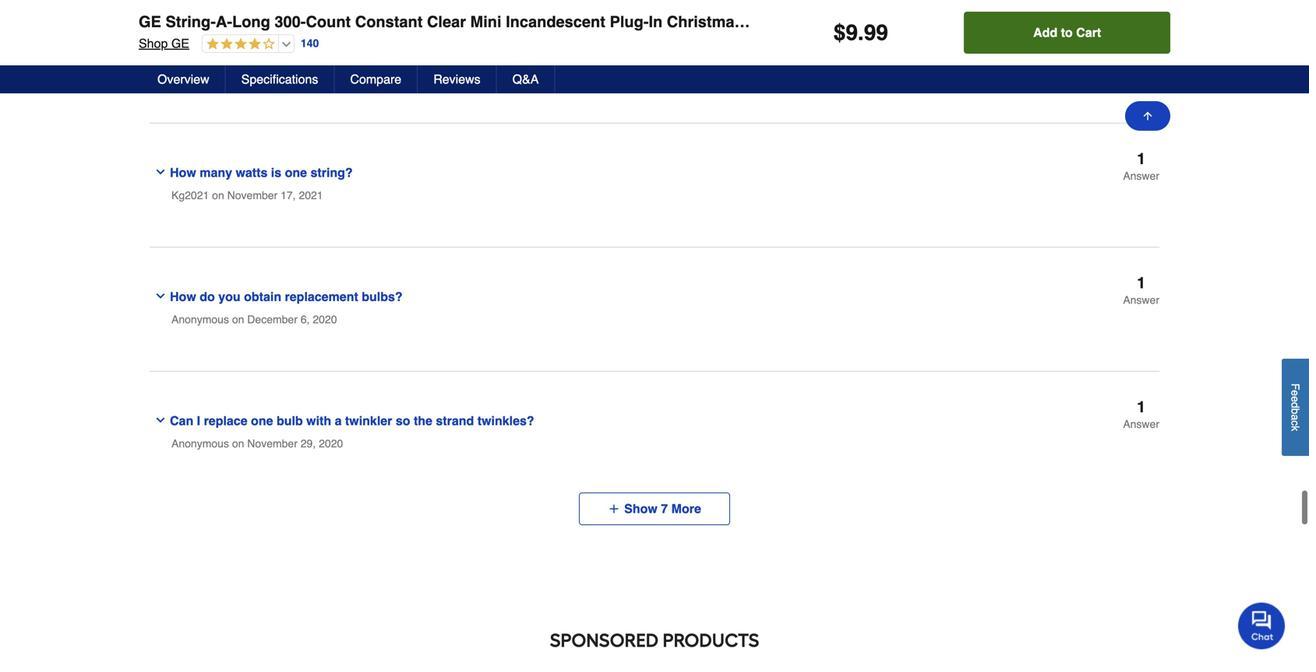 Task type: vqa. For each thing, say whether or not it's contained in the screenshot.
13.08-
no



Task type: describe. For each thing, give the bounding box(es) containing it.
k
[[1289, 427, 1302, 432]]

watts
[[236, 166, 268, 180]]

2021 for one
[[299, 189, 323, 202]]

140
[[301, 37, 319, 50]]

on for watts
[[212, 189, 224, 202]]

answer for can i replace one bulb  with a twinkler so the strand twinkles?
[[1123, 418, 1159, 431]]

add to cart button
[[964, 12, 1170, 54]]

can i replace one bulb  with a twinkler so the strand twinkles?
[[170, 414, 534, 429]]

bulbs?
[[362, 290, 403, 304]]

can
[[170, 414, 193, 429]]

november for is
[[227, 189, 278, 202]]

replacement
[[285, 290, 358, 304]]

1 answer for how many watts is one string?
[[1123, 150, 1159, 182]]

many
[[200, 166, 232, 180]]

q&a button
[[497, 65, 555, 94]]

on for has
[[198, 65, 210, 77]]

$
[[834, 20, 846, 45]]

how for how do you obtain replacement bulbs?
[[170, 290, 196, 304]]

cart
[[1076, 25, 1101, 40]]

2020 for with
[[319, 438, 343, 450]]

arrow up image
[[1142, 110, 1154, 122]]

how many watts is one string? button
[[150, 151, 957, 183]]

kg2021 on november 17, 2021
[[171, 189, 323, 202]]

17,
[[281, 189, 296, 202]]

incandescent
[[506, 13, 605, 31]]

mini
[[470, 13, 501, 31]]

1 answer element for how many watts is one string?
[[1123, 150, 1159, 182]]

plus image
[[608, 503, 620, 516]]

how do you obtain replacement bulbs? button
[[150, 275, 957, 307]]

chevron down image for what aisle has icicle lights?
[[154, 42, 167, 54]]

anonymous on november 29, 2020
[[171, 438, 343, 450]]

aisle
[[204, 41, 232, 56]]

1 answer element for can i replace one bulb  with a twinkler so the strand twinkles?
[[1123, 399, 1159, 431]]

2 e from the top
[[1289, 397, 1302, 403]]

long
[[232, 13, 270, 31]]

1 answer for can i replace one bulb  with a twinkler so the strand twinkles?
[[1123, 399, 1159, 431]]

chevron down image for how do you obtain replacement bulbs?
[[154, 290, 167, 303]]

december
[[247, 314, 298, 326]]

1 for can i replace one bulb  with a twinkler so the strand twinkles?
[[1137, 399, 1146, 416]]

overview button
[[142, 65, 226, 94]]

q&a
[[512, 72, 539, 86]]

string-
[[166, 13, 216, 31]]

f e e d b a c k button
[[1282, 359, 1309, 457]]

jane on november 28, 2021
[[171, 65, 309, 77]]

overview
[[157, 72, 209, 86]]

7
[[661, 502, 668, 517]]

count
[[306, 13, 351, 31]]

plug-
[[610, 13, 649, 31]]

show
[[624, 502, 658, 517]]

300-
[[275, 13, 306, 31]]

what aisle has icicle lights? button
[[150, 27, 957, 59]]

has
[[235, 41, 256, 56]]

a-
[[216, 13, 232, 31]]

one inside button
[[285, 166, 307, 180]]

99
[[864, 20, 888, 45]]

lights?
[[295, 41, 335, 56]]

add
[[1033, 25, 1058, 40]]

1 vertical spatial ge
[[171, 36, 189, 51]]

icicle
[[260, 41, 291, 56]]

specifications button
[[226, 65, 335, 94]]

november for one
[[247, 438, 298, 450]]

ge string-a-long 300-count constant clear mini incandescent plug-in christmas icicle lights
[[139, 13, 837, 31]]

clear
[[427, 13, 466, 31]]

reviews
[[433, 72, 481, 86]]



Task type: locate. For each thing, give the bounding box(es) containing it.
kg2021
[[171, 189, 209, 202]]

anonymous for do
[[171, 314, 229, 326]]

1 answer for how do you obtain replacement bulbs?
[[1123, 274, 1159, 307]]

2020 right 6,
[[313, 314, 337, 326]]

obtain
[[244, 290, 281, 304]]

what
[[170, 41, 200, 56]]

e up d
[[1289, 391, 1302, 397]]

d
[[1289, 403, 1302, 409]]

one right 'is'
[[285, 166, 307, 180]]

christmas
[[667, 13, 743, 31]]

chat invite button image
[[1238, 603, 1286, 650]]

a
[[335, 414, 342, 429], [1289, 415, 1302, 421]]

3 answer from the top
[[1123, 294, 1159, 307]]

2 vertical spatial 1
[[1137, 399, 1146, 416]]

b
[[1289, 409, 1302, 415]]

chevron down image inside can i replace one bulb  with a twinkler so the strand twinkles? button
[[154, 414, 167, 427]]

november
[[213, 65, 264, 77], [227, 189, 278, 202], [247, 438, 298, 450]]

c
[[1289, 421, 1302, 427]]

.
[[858, 20, 864, 45]]

0 vertical spatial ge
[[139, 13, 161, 31]]

november down bulb
[[247, 438, 298, 450]]

answer for how many watts is one string?
[[1123, 170, 1159, 182]]

1 vertical spatial 1 answer
[[1123, 274, 1159, 307]]

how inside button
[[170, 290, 196, 304]]

chevron down image
[[154, 166, 167, 178], [154, 414, 167, 427]]

1 answer
[[1123, 150, 1159, 182], [1123, 274, 1159, 307], [1123, 399, 1159, 431]]

on inside 'element'
[[198, 65, 210, 77]]

more
[[671, 502, 701, 517]]

answer for how do you obtain replacement bulbs?
[[1123, 294, 1159, 307]]

2 how from the top
[[170, 290, 196, 304]]

3 1 answer from the top
[[1123, 399, 1159, 431]]

sponsored products
[[550, 630, 759, 653]]

on for replace
[[232, 438, 244, 450]]

2 vertical spatial 1 answer
[[1123, 399, 1159, 431]]

f e e d b a c k
[[1289, 384, 1302, 432]]

0 horizontal spatial one
[[251, 414, 273, 429]]

1 e from the top
[[1289, 391, 1302, 397]]

answer inside jane's question on november 28, 2021 'element'
[[1123, 46, 1159, 58]]

can i replace one bulb  with a twinkler so the strand twinkles? button
[[150, 400, 957, 432]]

9
[[846, 20, 858, 45]]

0 vertical spatial anonymous
[[171, 314, 229, 326]]

specifications
[[241, 72, 318, 86]]

on down replace
[[232, 438, 244, 450]]

ge up shop
[[139, 13, 161, 31]]

0 horizontal spatial ge
[[139, 13, 161, 31]]

chevron down image left 'many'
[[154, 166, 167, 178]]

e up b
[[1289, 397, 1302, 403]]

what aisle has icicle lights?
[[170, 41, 335, 56]]

6,
[[301, 314, 310, 326]]

lights
[[791, 13, 837, 31]]

1 vertical spatial november
[[227, 189, 278, 202]]

jane
[[171, 65, 195, 77]]

in
[[649, 13, 663, 31]]

0 vertical spatial 2020
[[313, 314, 337, 326]]

to
[[1061, 25, 1073, 40]]

november down has at the left top
[[213, 65, 264, 77]]

0 vertical spatial chevron down image
[[154, 166, 167, 178]]

a inside button
[[1289, 415, 1302, 421]]

on for you
[[232, 314, 244, 326]]

shop ge
[[139, 36, 189, 51]]

a inside button
[[335, 414, 342, 429]]

1 1 from the top
[[1137, 150, 1146, 168]]

on right 'jane'
[[198, 65, 210, 77]]

chevron down image left what
[[154, 42, 167, 54]]

1 answer element for how do you obtain replacement bulbs?
[[1123, 274, 1159, 307]]

1 vertical spatial how
[[170, 290, 196, 304]]

november inside 'element'
[[213, 65, 264, 77]]

1 how from the top
[[170, 166, 196, 180]]

3.9 stars image
[[203, 37, 275, 52]]

1 for how many watts is one string?
[[1137, 150, 1146, 168]]

replace
[[204, 414, 247, 429]]

0 horizontal spatial a
[[335, 414, 342, 429]]

chevron down image for can
[[154, 414, 167, 427]]

chevron down image for how
[[154, 166, 167, 178]]

one inside button
[[251, 414, 273, 429]]

so
[[396, 414, 410, 429]]

do
[[200, 290, 215, 304]]

0 vertical spatial 1
[[1137, 150, 1146, 168]]

1 vertical spatial chevron down image
[[154, 414, 167, 427]]

29,
[[301, 438, 316, 450]]

reviews button
[[418, 65, 497, 94]]

compare
[[350, 72, 401, 86]]

1 chevron down image from the top
[[154, 166, 167, 178]]

chevron down image inside how do you obtain replacement bulbs? button
[[154, 290, 167, 303]]

products
[[663, 630, 759, 653]]

chevron down image left can
[[154, 414, 167, 427]]

1 answer element
[[1123, 150, 1159, 182], [1123, 274, 1159, 307], [1123, 399, 1159, 431]]

4 answer from the top
[[1123, 418, 1159, 431]]

2021 for lights?
[[285, 65, 309, 77]]

you
[[218, 290, 241, 304]]

1 vertical spatial anonymous
[[171, 438, 229, 450]]

2 1 answer element from the top
[[1123, 274, 1159, 307]]

ge down string-
[[171, 36, 189, 51]]

show 7 more
[[624, 502, 701, 517]]

on down you
[[232, 314, 244, 326]]

0 vertical spatial how
[[170, 166, 196, 180]]

how for how many watts is one string?
[[170, 166, 196, 180]]

1 vertical spatial 1
[[1137, 274, 1146, 292]]

answer
[[1123, 46, 1159, 58], [1123, 170, 1159, 182], [1123, 294, 1159, 307], [1123, 418, 1159, 431]]

how left do
[[170, 290, 196, 304]]

2 vertical spatial 1 answer element
[[1123, 399, 1159, 431]]

3 1 from the top
[[1137, 399, 1146, 416]]

1 for how do you obtain replacement bulbs?
[[1137, 274, 1146, 292]]

2021 inside 'element'
[[285, 65, 309, 77]]

chevron down image inside the how many watts is one string? button
[[154, 166, 167, 178]]

add to cart
[[1033, 25, 1101, 40]]

jane's question on november 28, 2021 element
[[150, 27, 1159, 124]]

1 1 answer element from the top
[[1123, 150, 1159, 182]]

is
[[271, 166, 281, 180]]

twinkles?
[[477, 414, 534, 429]]

0 vertical spatial chevron down image
[[154, 42, 167, 54]]

2020
[[313, 314, 337, 326], [319, 438, 343, 450]]

1 horizontal spatial one
[[285, 166, 307, 180]]

2 anonymous from the top
[[171, 438, 229, 450]]

how many watts is one string?
[[170, 166, 353, 180]]

on down 'many'
[[212, 189, 224, 202]]

2 1 answer from the top
[[1123, 274, 1159, 307]]

0 vertical spatial 1 answer element
[[1123, 150, 1159, 182]]

1 answer from the top
[[1123, 46, 1159, 58]]

0 vertical spatial 2021
[[285, 65, 309, 77]]

anonymous down do
[[171, 314, 229, 326]]

1 horizontal spatial ge
[[171, 36, 189, 51]]

2 vertical spatial november
[[247, 438, 298, 450]]

how inside button
[[170, 166, 196, 180]]

southdeep products heading
[[134, 626, 1175, 657]]

strand
[[436, 414, 474, 429]]

3 1 answer element from the top
[[1123, 399, 1159, 431]]

november down watts on the top
[[227, 189, 278, 202]]

a right with
[[335, 414, 342, 429]]

anonymous down "i"
[[171, 438, 229, 450]]

0 vertical spatial november
[[213, 65, 264, 77]]

2 chevron down image from the top
[[154, 414, 167, 427]]

2 answer from the top
[[1123, 170, 1159, 182]]

1 anonymous from the top
[[171, 314, 229, 326]]

1 1 answer from the top
[[1123, 150, 1159, 182]]

sponsored
[[550, 630, 659, 653]]

on
[[198, 65, 210, 77], [212, 189, 224, 202], [232, 314, 244, 326], [232, 438, 244, 450]]

0 vertical spatial one
[[285, 166, 307, 180]]

a up k
[[1289, 415, 1302, 421]]

2021 right 28, on the top left of page
[[285, 65, 309, 77]]

string?
[[311, 166, 353, 180]]

compare button
[[335, 65, 418, 94]]

1
[[1137, 150, 1146, 168], [1137, 274, 1146, 292], [1137, 399, 1146, 416]]

one up anonymous on november 29, 2020
[[251, 414, 273, 429]]

ge
[[139, 13, 161, 31], [171, 36, 189, 51]]

1 vertical spatial one
[[251, 414, 273, 429]]

one
[[285, 166, 307, 180], [251, 414, 273, 429]]

anonymous for i
[[171, 438, 229, 450]]

1 chevron down image from the top
[[154, 42, 167, 54]]

1 vertical spatial 1 answer element
[[1123, 274, 1159, 307]]

chevron down image inside what aisle has icicle lights? button
[[154, 42, 167, 54]]

2 chevron down image from the top
[[154, 290, 167, 303]]

2 1 from the top
[[1137, 274, 1146, 292]]

$ 9 . 99
[[834, 20, 888, 45]]

shop
[[139, 36, 168, 51]]

2021
[[285, 65, 309, 77], [299, 189, 323, 202]]

icicle
[[747, 13, 786, 31]]

0 vertical spatial 1 answer
[[1123, 150, 1159, 182]]

1 vertical spatial 2021
[[299, 189, 323, 202]]

november for icicle
[[213, 65, 264, 77]]

bulb
[[277, 414, 303, 429]]

i
[[197, 414, 200, 429]]

chevron down image
[[154, 42, 167, 54], [154, 290, 167, 303]]

how up kg2021
[[170, 166, 196, 180]]

how
[[170, 166, 196, 180], [170, 290, 196, 304]]

anonymous on december 6, 2020
[[171, 314, 337, 326]]

1 horizontal spatial a
[[1289, 415, 1302, 421]]

chevron down image left do
[[154, 290, 167, 303]]

2020 right 29,
[[319, 438, 343, 450]]

twinkler
[[345, 414, 392, 429]]

f
[[1289, 384, 1302, 391]]

1 vertical spatial 2020
[[319, 438, 343, 450]]

the
[[414, 414, 432, 429]]

with
[[306, 414, 331, 429]]

2021 right 17,
[[299, 189, 323, 202]]

constant
[[355, 13, 423, 31]]

1 vertical spatial chevron down image
[[154, 290, 167, 303]]

2020 for bulbs?
[[313, 314, 337, 326]]

28,
[[267, 65, 282, 77]]

how do you obtain replacement bulbs?
[[170, 290, 403, 304]]



